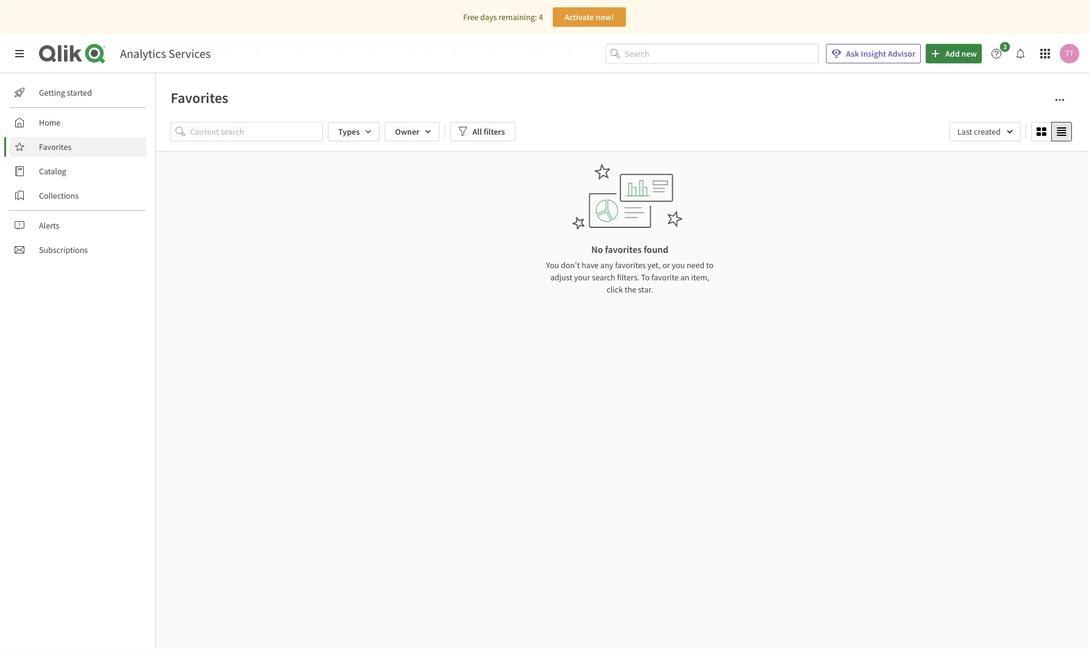 Task type: vqa. For each thing, say whether or not it's contained in the screenshot.
Collections link
yes



Task type: describe. For each thing, give the bounding box(es) containing it.
you
[[546, 260, 559, 271]]

all filters
[[473, 126, 505, 137]]

have
[[582, 260, 599, 271]]

3
[[1003, 42, 1007, 52]]

analytics services element
[[120, 46, 211, 61]]

0 vertical spatial favorites
[[605, 243, 642, 255]]

all
[[473, 126, 482, 137]]

favorites link
[[10, 137, 146, 157]]

you
[[672, 260, 685, 271]]

Search text field
[[625, 44, 819, 64]]

ask insight advisor button
[[826, 44, 921, 63]]

favorite
[[652, 272, 679, 283]]

activate now!
[[565, 12, 614, 23]]

subscriptions
[[39, 244, 88, 255]]

don't
[[561, 260, 580, 271]]

no
[[591, 243, 603, 255]]

new
[[962, 48, 977, 59]]

3 button
[[987, 42, 1014, 63]]

free days remaining: 4
[[463, 12, 543, 23]]

need
[[687, 260, 705, 271]]

ask insight advisor
[[846, 48, 916, 59]]

created
[[974, 126, 1001, 137]]

add
[[946, 48, 960, 59]]

owner
[[395, 126, 420, 137]]

ask
[[846, 48, 859, 59]]

0 vertical spatial favorites
[[171, 88, 228, 107]]

insight
[[861, 48, 886, 59]]

types
[[338, 126, 360, 137]]

Last created field
[[950, 122, 1021, 141]]

getting
[[39, 87, 65, 98]]

yet,
[[648, 260, 661, 271]]

last created
[[958, 126, 1001, 137]]

analytics
[[120, 46, 166, 61]]

subscriptions link
[[10, 240, 146, 260]]

Content search text field
[[190, 122, 323, 141]]

add new button
[[926, 44, 982, 63]]

favorites inside navigation pane 'element'
[[39, 141, 71, 152]]

filters
[[484, 126, 505, 137]]

alerts
[[39, 220, 59, 231]]

analytics services
[[120, 46, 211, 61]]

any
[[600, 260, 613, 271]]

4
[[539, 12, 543, 23]]

owner button
[[385, 122, 440, 141]]

navigation pane element
[[0, 78, 155, 265]]



Task type: locate. For each thing, give the bounding box(es) containing it.
home
[[39, 117, 61, 128]]

favorites up the any on the right top
[[605, 243, 642, 255]]

activate now! link
[[553, 7, 626, 27]]

getting started link
[[10, 83, 146, 102]]

getting started
[[39, 87, 92, 98]]

started
[[67, 87, 92, 98]]

home link
[[10, 113, 146, 132]]

all filters button
[[450, 122, 515, 141]]

favorites up filters.
[[615, 260, 646, 271]]

search
[[592, 272, 615, 283]]

favorites
[[171, 88, 228, 107], [39, 141, 71, 152]]

0 horizontal spatial favorites
[[39, 141, 71, 152]]

terry turtle image
[[1060, 44, 1080, 63]]

remaining:
[[499, 12, 537, 23]]

collections link
[[10, 186, 146, 205]]

types button
[[328, 122, 380, 141]]

found
[[644, 243, 669, 255]]

activate
[[565, 12, 594, 23]]

an
[[681, 272, 690, 283]]

catalog link
[[10, 162, 146, 181]]

free
[[463, 12, 479, 23]]

1 horizontal spatial favorites
[[171, 88, 228, 107]]

or
[[663, 260, 670, 271]]

more actions image
[[1055, 95, 1065, 105]]

the
[[625, 284, 636, 295]]

adjust
[[550, 272, 572, 283]]

filters.
[[617, 272, 640, 283]]

item,
[[691, 272, 710, 283]]

now!
[[596, 12, 614, 23]]

favorites up catalog
[[39, 141, 71, 152]]

filters region
[[171, 119, 1075, 144]]

days
[[480, 12, 497, 23]]

to
[[706, 260, 714, 271]]

searchbar element
[[605, 44, 819, 64]]

click
[[607, 284, 623, 295]]

alerts link
[[10, 216, 146, 235]]

1 vertical spatial favorites
[[39, 141, 71, 152]]

1 vertical spatial favorites
[[615, 260, 646, 271]]

collections
[[39, 190, 79, 201]]

to
[[641, 272, 650, 283]]

advisor
[[888, 48, 916, 59]]

catalog
[[39, 166, 66, 177]]

services
[[169, 46, 211, 61]]

no favorites found you don't have any favorites yet, or you need to adjust your search filters. to favorite an item, click the star.
[[546, 243, 714, 295]]

add new
[[946, 48, 977, 59]]

favorites
[[605, 243, 642, 255], [615, 260, 646, 271]]

last
[[958, 126, 972, 137]]

close sidebar menu image
[[15, 49, 24, 59]]

your
[[574, 272, 590, 283]]

switch view group
[[1031, 122, 1072, 141]]

star.
[[638, 284, 653, 295]]

favorites down services
[[171, 88, 228, 107]]



